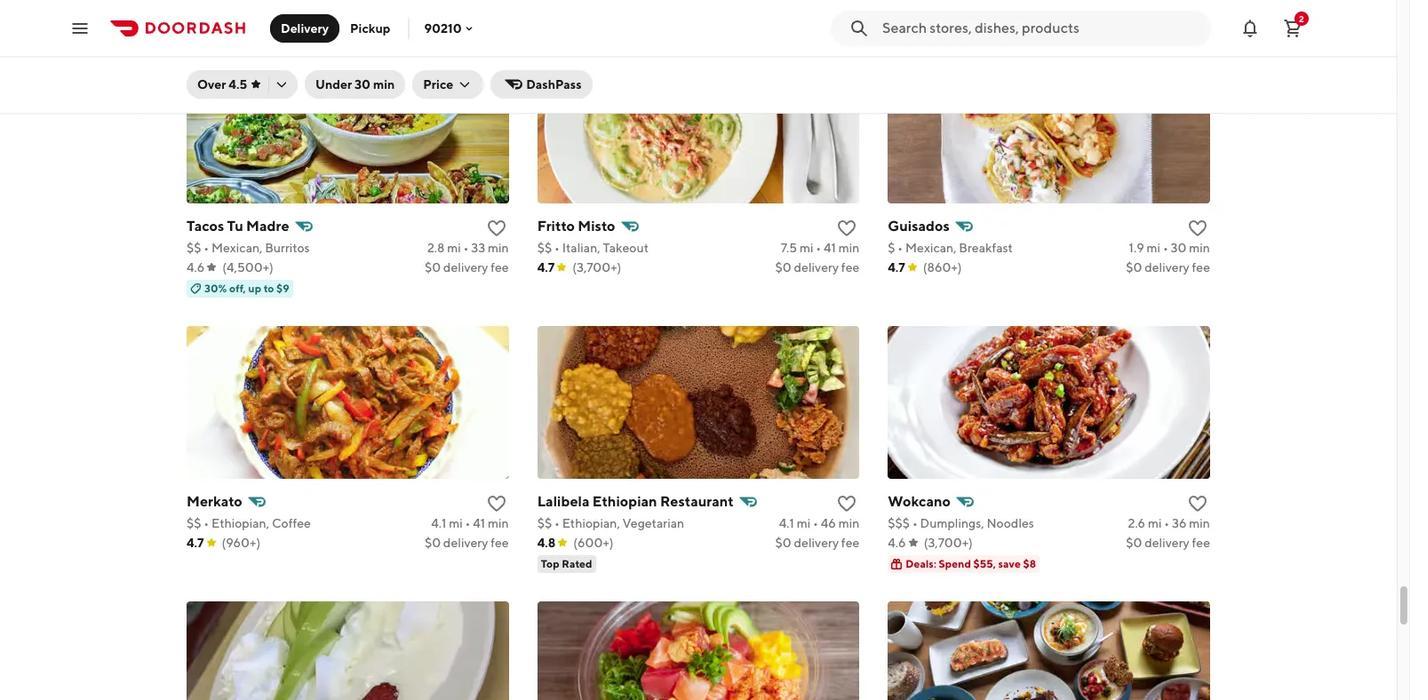 Task type: describe. For each thing, give the bounding box(es) containing it.
top rated
[[541, 557, 592, 571]]

click to add this store to your saved list image for merkato
[[486, 493, 507, 515]]

2 button
[[1275, 10, 1311, 46]]

wokcano
[[888, 493, 951, 510]]

click to add this store to your saved list image for wokcano
[[1187, 493, 1208, 515]]

off,
[[229, 282, 246, 295]]

$​0 delivery fee for guisados
[[1126, 261, 1210, 275]]

dashpass
[[526, 77, 582, 92]]

$$$ • dumplings, noodles
[[888, 517, 1034, 531]]

delivery for guisados
[[1145, 261, 1190, 275]]

pickup button
[[339, 14, 401, 42]]

4.1 mi • 46 min
[[779, 517, 860, 531]]

mexican, for guisados
[[906, 241, 957, 255]]

$​0 delivery fee for lalibela ethiopian restaurant
[[775, 536, 860, 550]]

4.1 for lalibela ethiopian restaurant
[[779, 517, 794, 531]]

merkato
[[187, 493, 242, 510]]

mi for tacos tu madre
[[447, 241, 461, 255]]

click to add this store to your saved list image for tacos tu madre
[[486, 218, 507, 239]]

$$ for tacos tu madre
[[187, 241, 201, 255]]

under
[[316, 77, 352, 92]]

min for merkato
[[488, 517, 509, 531]]

$8
[[1023, 557, 1036, 571]]

ethiopian, for lalibela ethiopian restaurant
[[562, 517, 620, 531]]

fritto
[[537, 218, 575, 235]]

over 4.5
[[197, 77, 247, 92]]

4.7 for merkato
[[187, 536, 204, 550]]

(4,500+)
[[222, 261, 274, 275]]

41 for fritto misto
[[824, 241, 836, 255]]

fee for tacos tu madre
[[491, 261, 509, 275]]

$​0 delivery fee for merkato
[[425, 536, 509, 550]]

min for tacos tu madre
[[488, 241, 509, 255]]

30% off, up to $9
[[204, 282, 290, 295]]

italian,
[[562, 241, 600, 255]]

46
[[821, 517, 836, 531]]

(3,700+) for fritto misto
[[572, 261, 621, 275]]

$$ for fritto misto
[[537, 241, 552, 255]]

4.6 for tacos tu madre
[[187, 261, 205, 275]]

click to add this store to your saved list image for guisados
[[1187, 218, 1208, 239]]

2.6
[[1128, 517, 1146, 531]]

delivery for tacos tu madre
[[443, 261, 488, 275]]

4.1 for merkato
[[431, 517, 446, 531]]

3 items, open order cart image
[[1282, 17, 1304, 39]]

$​0 for wokcano
[[1126, 536, 1142, 550]]

min for fritto misto
[[839, 241, 860, 255]]

tacos tu madre
[[187, 218, 289, 235]]

41 for merkato
[[473, 517, 485, 531]]

madre
[[246, 218, 289, 235]]

$​0 for tacos tu madre
[[425, 261, 441, 275]]

deals:
[[906, 557, 937, 571]]

$​0 delivery fee for tacos tu madre
[[425, 261, 509, 275]]

90210 button
[[424, 21, 476, 35]]

ethiopian
[[592, 493, 657, 510]]

delivery
[[281, 21, 329, 35]]

(600+)
[[573, 536, 614, 550]]

$$ • italian, takeout
[[537, 241, 649, 255]]

$55,
[[973, 557, 996, 571]]

30%
[[204, 282, 227, 295]]

2.6 mi • 36 min
[[1128, 517, 1210, 531]]

$​0 for guisados
[[1126, 261, 1142, 275]]

$​0 for fritto misto
[[775, 261, 792, 275]]

mi for lalibela ethiopian restaurant
[[797, 517, 811, 531]]

mexican, for tacos tu madre
[[211, 241, 263, 255]]

restaurant
[[660, 493, 734, 510]]

4.1 mi • 41 min
[[431, 517, 509, 531]]

$$ for merkato
[[187, 517, 201, 531]]

(960+)
[[222, 536, 261, 550]]

$​0 for lalibela ethiopian restaurant
[[775, 536, 792, 550]]

tacos
[[187, 218, 224, 235]]

7.5
[[781, 241, 797, 255]]

delivery for wokcano
[[1145, 536, 1190, 550]]

fee for lalibela ethiopian restaurant
[[841, 536, 860, 550]]



Task type: locate. For each thing, give the bounding box(es) containing it.
$
[[888, 241, 895, 255]]

2 horizontal spatial 4.7
[[888, 261, 905, 275]]

delivery down "2.6 mi • 36 min"
[[1145, 536, 1190, 550]]

$$ for lalibela ethiopian restaurant
[[537, 517, 552, 531]]

1 horizontal spatial 30
[[1171, 241, 1187, 255]]

1 horizontal spatial mexican,
[[906, 241, 957, 255]]

2 ethiopian, from the left
[[562, 517, 620, 531]]

fee down 1.9 mi • 30 min
[[1192, 261, 1210, 275]]

$$ • ethiopian, vegetarian
[[537, 517, 684, 531]]

0 horizontal spatial 4.1
[[431, 517, 446, 531]]

$$
[[187, 241, 201, 255], [537, 241, 552, 255], [187, 517, 201, 531], [537, 517, 552, 531]]

$​0 delivery fee down 4.1 mi • 41 min
[[425, 536, 509, 550]]

1 vertical spatial 30
[[1171, 241, 1187, 255]]

min for lalibela ethiopian restaurant
[[839, 517, 860, 531]]

click to add this store to your saved list image up "2.6 mi • 36 min"
[[1187, 493, 1208, 515]]

30
[[355, 77, 371, 92], [1171, 241, 1187, 255]]

$​0 delivery fee
[[425, 261, 509, 275], [775, 261, 860, 275], [1126, 261, 1210, 275], [425, 536, 509, 550], [775, 536, 860, 550], [1126, 536, 1210, 550]]

4.7 for fritto misto
[[537, 261, 555, 275]]

$$ down the tacos
[[187, 241, 201, 255]]

41
[[824, 241, 836, 255], [473, 517, 485, 531]]

Store search: begin typing to search for stores available on DoorDash text field
[[882, 18, 1201, 38]]

deals: spend $55, save $8
[[906, 557, 1036, 571]]

0 vertical spatial (3,700+)
[[572, 261, 621, 275]]

misto
[[578, 218, 615, 235]]

notification bell image
[[1240, 17, 1261, 39]]

4.7 for guisados
[[888, 261, 905, 275]]

$​0 for merkato
[[425, 536, 441, 550]]

$9
[[276, 282, 290, 295]]

click to add this store to your saved list image for lalibela ethiopian restaurant
[[836, 493, 858, 515]]

4.7
[[537, 261, 555, 275], [888, 261, 905, 275], [187, 536, 204, 550]]

click to add this store to your saved list image up 4.1 mi • 46 min at the right
[[836, 493, 858, 515]]

min for guisados
[[1189, 241, 1210, 255]]

rated
[[562, 557, 592, 571]]

noodles
[[987, 517, 1034, 531]]

4.6 for wokcano
[[888, 536, 906, 550]]

1 ethiopian, from the left
[[211, 517, 269, 531]]

pickup
[[350, 21, 390, 35]]

1 horizontal spatial ethiopian,
[[562, 517, 620, 531]]

$ • mexican, breakfast
[[888, 241, 1013, 255]]

fee for fritto misto
[[841, 261, 860, 275]]

ethiopian, up (600+)
[[562, 517, 620, 531]]

lalibela ethiopian restaurant
[[537, 493, 734, 510]]

delivery down 4.1 mi • 46 min at the right
[[794, 536, 839, 550]]

price button
[[413, 70, 484, 99]]

4.6
[[187, 261, 205, 275], [888, 536, 906, 550]]

min inside button
[[373, 77, 395, 92]]

$​0 down the 7.5
[[775, 261, 792, 275]]

4.7 down merkato
[[187, 536, 204, 550]]

mexican,
[[211, 241, 263, 255], [906, 241, 957, 255]]

open menu image
[[69, 17, 91, 39]]

1 horizontal spatial 41
[[824, 241, 836, 255]]

36
[[1172, 517, 1187, 531]]

•
[[204, 241, 209, 255], [463, 241, 469, 255], [554, 241, 560, 255], [816, 241, 821, 255], [898, 241, 903, 255], [1163, 241, 1168, 255], [204, 517, 209, 531], [465, 517, 470, 531], [554, 517, 560, 531], [813, 517, 818, 531], [913, 517, 918, 531], [1164, 517, 1170, 531]]

delivery button
[[270, 14, 339, 42]]

4.7 down $
[[888, 261, 905, 275]]

fee down 2.8 mi • 33 min
[[491, 261, 509, 275]]

ethiopian,
[[211, 517, 269, 531], [562, 517, 620, 531]]

$$ up 4.8 at the bottom of the page
[[537, 517, 552, 531]]

1 horizontal spatial 4.1
[[779, 517, 794, 531]]

click to add this store to your saved list image up 2.8 mi • 33 min
[[486, 218, 507, 239]]

dashpass button
[[491, 70, 592, 99]]

$​0 down 4.1 mi • 41 min
[[425, 536, 441, 550]]

top
[[541, 557, 560, 571]]

fritto misto
[[537, 218, 615, 235]]

dumplings,
[[920, 517, 984, 531]]

2 mexican, from the left
[[906, 241, 957, 255]]

0 horizontal spatial 4.7
[[187, 536, 204, 550]]

mi for guisados
[[1147, 241, 1161, 255]]

1.9
[[1129, 241, 1144, 255]]

30 right under
[[355, 77, 371, 92]]

0 horizontal spatial (3,700+)
[[572, 261, 621, 275]]

click to add this store to your saved list image for fritto misto
[[836, 218, 858, 239]]

mi for fritto misto
[[800, 241, 813, 255]]

2 click to add this store to your saved list image from the left
[[1187, 493, 1208, 515]]

fee for guisados
[[1192, 261, 1210, 275]]

1 vertical spatial (3,700+)
[[924, 536, 973, 550]]

(860+)
[[923, 261, 962, 275]]

4.1
[[431, 517, 446, 531], [779, 517, 794, 531]]

$​0 down 1.9
[[1126, 261, 1142, 275]]

coffee
[[272, 517, 311, 531]]

fee down "2.6 mi • 36 min"
[[1192, 536, 1210, 550]]

0 horizontal spatial click to add this store to your saved list image
[[486, 493, 507, 515]]

$​0 delivery fee down 2.8 mi • 33 min
[[425, 261, 509, 275]]

$$$
[[888, 517, 910, 531]]

$​0 delivery fee for wokcano
[[1126, 536, 1210, 550]]

to
[[264, 282, 274, 295]]

delivery down 7.5 mi • 41 min
[[794, 261, 839, 275]]

over
[[197, 77, 226, 92]]

1 vertical spatial 4.6
[[888, 536, 906, 550]]

0 horizontal spatial 4.6
[[187, 261, 205, 275]]

ethiopian, up (960+) at the bottom left of the page
[[211, 517, 269, 531]]

0 horizontal spatial mexican,
[[211, 241, 263, 255]]

0 vertical spatial 30
[[355, 77, 371, 92]]

up
[[248, 282, 261, 295]]

click to add this store to your saved list image
[[486, 218, 507, 239], [836, 218, 858, 239], [1187, 218, 1208, 239], [836, 493, 858, 515]]

vegetarian
[[623, 517, 684, 531]]

0 vertical spatial 41
[[824, 241, 836, 255]]

(3,700+) for wokcano
[[924, 536, 973, 550]]

1 horizontal spatial click to add this store to your saved list image
[[1187, 493, 1208, 515]]

under 30 min
[[316, 77, 395, 92]]

1 vertical spatial 41
[[473, 517, 485, 531]]

$​0 delivery fee down 4.1 mi • 46 min at the right
[[775, 536, 860, 550]]

mi
[[447, 241, 461, 255], [800, 241, 813, 255], [1147, 241, 1161, 255], [449, 517, 463, 531], [797, 517, 811, 531], [1148, 517, 1162, 531]]

1 horizontal spatial (3,700+)
[[924, 536, 973, 550]]

min
[[373, 77, 395, 92], [488, 241, 509, 255], [839, 241, 860, 255], [1189, 241, 1210, 255], [488, 517, 509, 531], [839, 517, 860, 531], [1189, 517, 1210, 531]]

$​0 delivery fee down 1.9 mi • 30 min
[[1126, 261, 1210, 275]]

guisados
[[888, 218, 950, 235]]

$$ down fritto on the left of the page
[[537, 241, 552, 255]]

1 4.1 from the left
[[431, 517, 446, 531]]

ethiopian, for merkato
[[211, 517, 269, 531]]

1 mexican, from the left
[[211, 241, 263, 255]]

fee for wokcano
[[1192, 536, 1210, 550]]

tu
[[227, 218, 243, 235]]

0 vertical spatial 4.6
[[187, 261, 205, 275]]

1 horizontal spatial 4.6
[[888, 536, 906, 550]]

7.5 mi • 41 min
[[781, 241, 860, 255]]

$​0 delivery fee down 7.5 mi • 41 min
[[775, 261, 860, 275]]

33
[[471, 241, 485, 255]]

$​0 delivery fee down "2.6 mi • 36 min"
[[1126, 536, 1210, 550]]

spend
[[939, 557, 971, 571]]

(3,700+) down $$ • italian, takeout
[[572, 261, 621, 275]]

fee down 7.5 mi • 41 min
[[841, 261, 860, 275]]

breakfast
[[959, 241, 1013, 255]]

delivery down 2.8 mi • 33 min
[[443, 261, 488, 275]]

save
[[998, 557, 1021, 571]]

4.8
[[537, 536, 556, 550]]

fee
[[491, 261, 509, 275], [841, 261, 860, 275], [1192, 261, 1210, 275], [491, 536, 509, 550], [841, 536, 860, 550], [1192, 536, 1210, 550]]

mi for merkato
[[449, 517, 463, 531]]

2
[[1299, 13, 1304, 24]]

$​0 down 4.1 mi • 46 min at the right
[[775, 536, 792, 550]]

4.6 down $$$ at the right bottom of the page
[[888, 536, 906, 550]]

30 inside button
[[355, 77, 371, 92]]

(3,700+)
[[572, 261, 621, 275], [924, 536, 973, 550]]

under 30 min button
[[305, 70, 406, 99]]

1.9 mi • 30 min
[[1129, 241, 1210, 255]]

mexican, down tacos tu madre
[[211, 241, 263, 255]]

over 4.5 button
[[187, 70, 298, 99]]

mexican, up (860+)
[[906, 241, 957, 255]]

$​0 delivery fee for fritto misto
[[775, 261, 860, 275]]

burritos
[[265, 241, 310, 255]]

0 horizontal spatial ethiopian,
[[211, 517, 269, 531]]

min for wokcano
[[1189, 517, 1210, 531]]

$$ • ethiopian, coffee
[[187, 517, 311, 531]]

click to add this store to your saved list image up 7.5 mi • 41 min
[[836, 218, 858, 239]]

delivery down 1.9 mi • 30 min
[[1145, 261, 1190, 275]]

2.8 mi • 33 min
[[427, 241, 509, 255]]

$$ • mexican, burritos
[[187, 241, 310, 255]]

0 horizontal spatial 30
[[355, 77, 371, 92]]

$​0 down 2.8
[[425, 261, 441, 275]]

0 horizontal spatial 41
[[473, 517, 485, 531]]

fee for merkato
[[491, 536, 509, 550]]

click to add this store to your saved list image up 4.1 mi • 41 min
[[486, 493, 507, 515]]

$​0
[[425, 261, 441, 275], [775, 261, 792, 275], [1126, 261, 1142, 275], [425, 536, 441, 550], [775, 536, 792, 550], [1126, 536, 1142, 550]]

fee down 4.1 mi • 46 min at the right
[[841, 536, 860, 550]]

takeout
[[603, 241, 649, 255]]

delivery for merkato
[[443, 536, 488, 550]]

4.5
[[229, 77, 247, 92]]

mi for wokcano
[[1148, 517, 1162, 531]]

4.6 up 30%
[[187, 261, 205, 275]]

delivery for lalibela ethiopian restaurant
[[794, 536, 839, 550]]

$​0 down 2.6
[[1126, 536, 1142, 550]]

(3,700+) down dumplings,
[[924, 536, 973, 550]]

1 horizontal spatial 4.7
[[537, 261, 555, 275]]

1 click to add this store to your saved list image from the left
[[486, 493, 507, 515]]

delivery
[[443, 261, 488, 275], [794, 261, 839, 275], [1145, 261, 1190, 275], [443, 536, 488, 550], [794, 536, 839, 550], [1145, 536, 1190, 550]]

90210
[[424, 21, 462, 35]]

click to add this store to your saved list image
[[486, 493, 507, 515], [1187, 493, 1208, 515]]

delivery down 4.1 mi • 41 min
[[443, 536, 488, 550]]

4.7 down fritto on the left of the page
[[537, 261, 555, 275]]

30 right 1.9
[[1171, 241, 1187, 255]]

fee down 4.1 mi • 41 min
[[491, 536, 509, 550]]

2 4.1 from the left
[[779, 517, 794, 531]]

$$ down merkato
[[187, 517, 201, 531]]

click to add this store to your saved list image up 1.9 mi • 30 min
[[1187, 218, 1208, 239]]

price
[[423, 77, 453, 92]]

lalibela
[[537, 493, 590, 510]]

2.8
[[427, 241, 445, 255]]

delivery for fritto misto
[[794, 261, 839, 275]]



Task type: vqa. For each thing, say whether or not it's contained in the screenshot.


